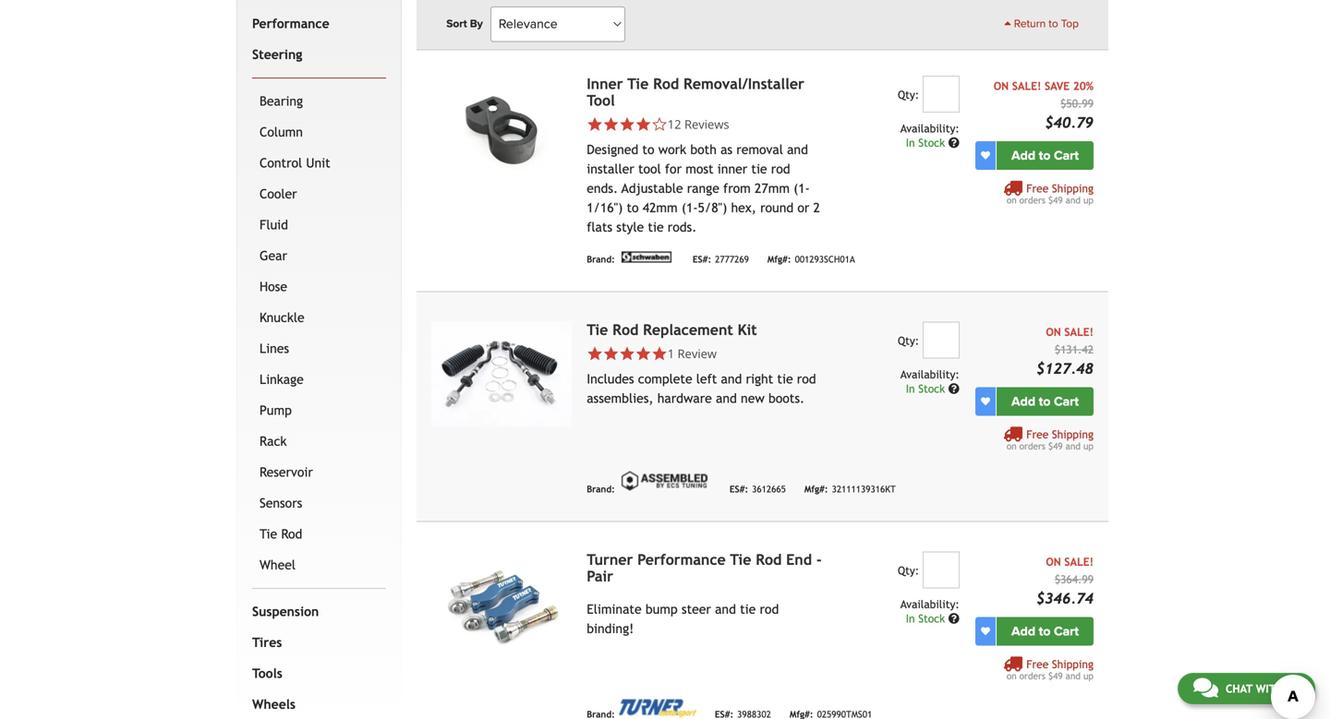 Task type: describe. For each thing, give the bounding box(es) containing it.
lines link
[[256, 333, 383, 364]]

inner
[[718, 161, 747, 176]]

steering subcategories element
[[252, 77, 386, 589]]

reservoir link
[[256, 457, 383, 488]]

reservoir
[[260, 465, 313, 480]]

fluid
[[260, 217, 288, 232]]

3 stock from the top
[[918, 612, 945, 625]]

cart for $127.48
[[1054, 394, 1079, 409]]

eliminate
[[587, 602, 642, 617]]

flats
[[587, 220, 612, 234]]

and down $346.74
[[1066, 671, 1081, 681]]

27mm
[[755, 181, 790, 196]]

to down "$127.48"
[[1039, 394, 1051, 409]]

linkage
[[260, 372, 304, 387]]

cart for $40.79
[[1054, 148, 1079, 163]]

es#3988302 - 025990tms01 - turner performance tie rod end - pair - eliminate bump steer and tie rod binding! - turner motorsport - bmw image
[[432, 552, 572, 657]]

both
[[690, 142, 717, 157]]

on for $346.74
[[1007, 671, 1017, 681]]

and left the new
[[716, 391, 737, 406]]

es#3612665 - 32111139316kt - tie rod replacement kit - includes complete left and right tie rod assemblies, hardware and new boots. - assembled by ecs - bmw image
[[432, 322, 572, 427]]

turner
[[587, 551, 633, 568]]

add for $40.79
[[1011, 148, 1035, 163]]

and inside designed to work both as removal and installer tool for most inner tie rod ends. adjustable range from 27mm (1- 1/16") to 42mm (1-5/8") hex, round or 2 flats style tie rods.
[[787, 142, 808, 157]]

binding!
[[587, 621, 634, 636]]

to left the top
[[1049, 17, 1058, 30]]

availability: for $40.79
[[900, 122, 960, 135]]

tie inside 'turner performance tie rod end - pair'
[[730, 551, 751, 568]]

includes
[[587, 372, 634, 386]]

style
[[616, 220, 644, 234]]

bearing
[[260, 94, 303, 108]]

as
[[721, 142, 733, 157]]

return
[[1014, 17, 1046, 30]]

reviews
[[684, 116, 729, 132]]

tie down 42mm
[[648, 220, 664, 234]]

hose
[[260, 279, 287, 294]]

new
[[741, 391, 765, 406]]

$364.99
[[1055, 573, 1094, 586]]

wheels link
[[248, 689, 383, 720]]

range
[[687, 181, 719, 196]]

2
[[813, 200, 820, 215]]

designed to work both as removal and installer tool for most inner tie rod ends. adjustable range from 27mm (1- 1/16") to 42mm (1-5/8") hex, round or 2 flats style tie rods.
[[587, 142, 820, 234]]

gear
[[260, 248, 287, 263]]

sensors
[[260, 496, 302, 511]]

on for $127.48
[[1046, 325, 1061, 338]]

performance link
[[248, 8, 383, 39]]

tie inside inner tie rod removal/installer tool
[[627, 75, 649, 92]]

1 horizontal spatial (1-
[[794, 181, 810, 196]]

rods.
[[668, 220, 697, 234]]

by
[[470, 17, 483, 30]]

us
[[1286, 683, 1300, 696]]

tires
[[252, 635, 282, 650]]

empty star image
[[651, 116, 668, 132]]

to down $346.74
[[1039, 624, 1051, 639]]

wheel
[[260, 558, 296, 573]]

1 1 review link from the left
[[587, 345, 825, 362]]

es#: 3612665
[[730, 484, 786, 495]]

sale! for $346.74
[[1064, 555, 1094, 568]]

$346.74
[[1036, 590, 1094, 607]]

$131.42
[[1055, 343, 1094, 356]]

unit
[[306, 155, 330, 170]]

suspension
[[252, 604, 319, 619]]

review
[[678, 345, 717, 362]]

chat
[[1226, 683, 1253, 696]]

5/8")
[[698, 200, 727, 215]]

shipping for $346.74
[[1052, 658, 1094, 671]]

control unit
[[260, 155, 330, 170]]

on for $40.79
[[1007, 195, 1017, 205]]

tie down removal
[[751, 161, 767, 176]]

to up style
[[627, 200, 639, 215]]

stock for $127.48
[[918, 382, 945, 395]]

hardware
[[657, 391, 712, 406]]

pump
[[260, 403, 292, 418]]

inner tie rod removal/installer tool
[[587, 75, 804, 109]]

add to cart button for $40.79
[[997, 141, 1094, 170]]

and down $40.79
[[1066, 195, 1081, 205]]

brand: for tie
[[587, 484, 615, 495]]

add to cart for $346.74
[[1011, 624, 1079, 639]]

or
[[797, 200, 809, 215]]

shipping for $127.48
[[1052, 428, 1094, 441]]

brand: for inner
[[587, 254, 615, 265]]

rod inside inner tie rod removal/installer tool
[[653, 75, 679, 92]]

1 brand: from the top
[[587, 8, 615, 18]]

free for $127.48
[[1026, 428, 1049, 441]]

mfg#: 001293sch01a
[[767, 254, 855, 265]]

control unit link
[[256, 148, 383, 179]]

tie inside tie rod link
[[260, 527, 277, 542]]

chat with us link
[[1178, 673, 1315, 705]]

rod inside designed to work both as removal and installer tool for most inner tie rod ends. adjustable range from 27mm (1- 1/16") to 42mm (1-5/8") hex, round or 2 flats style tie rods.
[[771, 161, 790, 176]]

hex,
[[731, 200, 756, 215]]

sort
[[446, 17, 467, 30]]

in for $40.79
[[906, 136, 915, 149]]

return to top
[[1011, 17, 1079, 30]]

knuckle link
[[256, 302, 383, 333]]

1 assembled by ecs - corporate logo image from the top
[[619, 0, 711, 16]]

orders for $127.48
[[1019, 441, 1046, 451]]

schwaben - corporate logo image
[[619, 251, 674, 263]]

sale! for $127.48
[[1064, 325, 1094, 338]]

tie inside eliminate bump steer and tie rod binding!
[[740, 602, 756, 617]]

control
[[260, 155, 302, 170]]

assemblies,
[[587, 391, 654, 406]]

to up tool
[[642, 142, 654, 157]]

and right the left
[[721, 372, 742, 386]]

add to cart for $40.79
[[1011, 148, 1079, 163]]

free for $346.74
[[1026, 658, 1049, 671]]

tires link
[[248, 627, 383, 658]]

add to cart for $127.48
[[1011, 394, 1079, 409]]

3 in from the top
[[906, 612, 915, 625]]

add to cart button for $127.48
[[997, 387, 1094, 416]]

pair
[[587, 568, 613, 585]]

steering link
[[248, 39, 383, 70]]

qty: for $40.79
[[898, 88, 919, 101]]

pump link
[[256, 395, 383, 426]]

knuckle
[[260, 310, 305, 325]]

1 12 reviews link from the left
[[587, 116, 825, 132]]

ends.
[[587, 181, 618, 196]]

linkage link
[[256, 364, 383, 395]]

shipping for $40.79
[[1052, 182, 1094, 195]]

rod inside tie rod link
[[281, 527, 302, 542]]



Task type: vqa. For each thing, say whether or not it's contained in the screenshot.
Designed to work both as removal and installer tool for most inner tie rod ends. Adjustable range from 27mm (1- 1/16") to 42mm (1-5/8") hex, round or 2 flats style tie rods.
yes



Task type: locate. For each thing, give the bounding box(es) containing it.
orders down "$127.48"
[[1019, 441, 1046, 451]]

shipping down $346.74
[[1052, 658, 1094, 671]]

gear link
[[256, 240, 383, 271]]

0 vertical spatial (1-
[[794, 181, 810, 196]]

1 question circle image from the top
[[948, 137, 960, 148]]

star image for inner
[[603, 116, 619, 132]]

0 vertical spatial availability:
[[900, 122, 960, 135]]

2 up from the top
[[1083, 441, 1094, 451]]

free shipping on orders $49 and up
[[1007, 182, 1094, 205], [1007, 428, 1094, 451], [1007, 658, 1094, 681]]

on for $127.48
[[1007, 441, 1017, 451]]

0 vertical spatial in stock
[[906, 136, 948, 149]]

add to cart button down $40.79
[[997, 141, 1094, 170]]

3 up from the top
[[1083, 671, 1094, 681]]

0 vertical spatial shipping
[[1052, 182, 1094, 195]]

1 vertical spatial on
[[1046, 325, 1061, 338]]

add to cart down $346.74
[[1011, 624, 1079, 639]]

removal
[[736, 142, 783, 157]]

3 add to cart from the top
[[1011, 624, 1079, 639]]

save
[[1045, 79, 1070, 92]]

rod inside the includes complete left and right tie rod assemblies, hardware and new boots.
[[797, 372, 816, 386]]

steering
[[252, 47, 302, 62]]

star image for tie
[[603, 346, 619, 362]]

performance inside 'turner performance tie rod end - pair'
[[637, 551, 726, 568]]

up down $40.79
[[1083, 195, 1094, 205]]

tie
[[627, 75, 649, 92], [587, 321, 608, 338], [260, 527, 277, 542], [730, 551, 751, 568]]

add to cart button for $346.74
[[997, 617, 1094, 646]]

add to wish list image
[[981, 627, 990, 636]]

1 vertical spatial star image
[[603, 346, 619, 362]]

1 add from the top
[[1011, 148, 1035, 163]]

None number field
[[923, 76, 960, 112], [923, 322, 960, 359], [923, 552, 960, 589], [923, 76, 960, 112], [923, 322, 960, 359], [923, 552, 960, 589]]

column link
[[256, 117, 383, 148]]

turner performance tie rod end - pair
[[587, 551, 822, 585]]

stock for $40.79
[[918, 136, 945, 149]]

1 horizontal spatial performance
[[637, 551, 726, 568]]

0 vertical spatial mfg#:
[[767, 254, 791, 265]]

tools
[[252, 666, 282, 681]]

20%
[[1073, 79, 1094, 92]]

1 vertical spatial orders
[[1019, 441, 1046, 451]]

0 horizontal spatial es#:
[[693, 254, 711, 265]]

0 vertical spatial stock
[[918, 136, 945, 149]]

0 vertical spatial brand:
[[587, 8, 615, 18]]

es#: 2777269
[[693, 254, 749, 265]]

$49 down $346.74
[[1048, 671, 1063, 681]]

rod up 27mm
[[771, 161, 790, 176]]

es#: for kit
[[730, 484, 748, 495]]

2 vertical spatial free
[[1026, 658, 1049, 671]]

1 vertical spatial add to wish list image
[[981, 397, 990, 406]]

1 vertical spatial assembled by ecs - corporate logo image
[[619, 469, 711, 493]]

assembled by ecs - corporate logo image up inner tie rod removal/installer tool link
[[619, 0, 711, 16]]

1 vertical spatial in stock
[[906, 382, 948, 395]]

return to top link
[[1004, 16, 1079, 32]]

2777269
[[715, 254, 749, 265]]

rod
[[653, 75, 679, 92], [613, 321, 639, 338], [281, 527, 302, 542], [756, 551, 782, 568]]

chat with us
[[1226, 683, 1300, 696]]

3 in stock from the top
[[906, 612, 948, 625]]

orders down $346.74
[[1019, 671, 1046, 681]]

up down "$127.48"
[[1083, 441, 1094, 451]]

$49 for $40.79
[[1048, 195, 1063, 205]]

2 in from the top
[[906, 382, 915, 395]]

0 vertical spatial add to cart
[[1011, 148, 1079, 163]]

tool
[[638, 161, 661, 176]]

2 brand: from the top
[[587, 254, 615, 265]]

tie right steer
[[740, 602, 756, 617]]

1 vertical spatial up
[[1083, 441, 1094, 451]]

es#: left 3612665
[[730, 484, 748, 495]]

orders for $346.74
[[1019, 671, 1046, 681]]

1 availability: from the top
[[900, 122, 960, 135]]

shipping down $40.79
[[1052, 182, 1094, 195]]

0 vertical spatial question circle image
[[948, 137, 960, 148]]

2 stock from the top
[[918, 382, 945, 395]]

star image inside 12 reviews link
[[603, 116, 619, 132]]

1 vertical spatial add
[[1011, 394, 1035, 409]]

on for $40.79
[[994, 79, 1009, 92]]

001293sch01a
[[795, 254, 855, 265]]

in stock for $40.79
[[906, 136, 948, 149]]

es#2777269 - 001293sch01a - inner tie rod removal/installer tool - designed to work both as removal and installer tool for most inner tie rod ends. adjustable range from 27mm (1-1/16") to 42mm (1-5/8") hex, round or 2 flats style tie rods. - schwaben - audi bmw volkswagen mercedes benz mini porsche image
[[432, 76, 572, 181]]

0 horizontal spatial performance
[[252, 16, 329, 31]]

kit
[[738, 321, 757, 338]]

on
[[994, 79, 1009, 92], [1046, 325, 1061, 338], [1046, 555, 1061, 568]]

0 vertical spatial in
[[906, 136, 915, 149]]

$40.79
[[1045, 114, 1094, 131]]

up down $346.74
[[1083, 671, 1094, 681]]

1 up from the top
[[1083, 195, 1094, 205]]

2 vertical spatial availability:
[[900, 598, 960, 611]]

performance up steering
[[252, 16, 329, 31]]

0 horizontal spatial (1-
[[682, 200, 698, 215]]

mfg#: right 3612665
[[804, 484, 828, 495]]

3 add from the top
[[1011, 624, 1035, 639]]

star image
[[587, 116, 603, 132], [619, 116, 635, 132], [635, 116, 651, 132], [587, 346, 603, 362], [619, 346, 635, 362], [635, 346, 651, 362], [651, 346, 668, 362]]

boots.
[[769, 391, 805, 406]]

1 vertical spatial in
[[906, 382, 915, 395]]

inner
[[587, 75, 623, 92]]

star image up designed
[[603, 116, 619, 132]]

1 vertical spatial performance
[[637, 551, 726, 568]]

2 add from the top
[[1011, 394, 1035, 409]]

1 horizontal spatial mfg#:
[[804, 484, 828, 495]]

0 vertical spatial cart
[[1054, 148, 1079, 163]]

free
[[1026, 182, 1049, 195], [1026, 428, 1049, 441], [1026, 658, 1049, 671]]

3 shipping from the top
[[1052, 658, 1094, 671]]

es#: for removal/installer
[[693, 254, 711, 265]]

assembled by ecs - corporate logo image
[[619, 0, 711, 16], [619, 469, 711, 493]]

0 vertical spatial rod
[[771, 161, 790, 176]]

1 add to cart button from the top
[[997, 141, 1094, 170]]

tie rod replacement kit link
[[587, 321, 757, 338]]

0 vertical spatial assembled by ecs - corporate logo image
[[619, 0, 711, 16]]

rod down sensors
[[281, 527, 302, 542]]

tie rod link
[[256, 519, 383, 550]]

turner performance tie rod end - pair link
[[587, 551, 822, 585]]

assembled by ecs - corporate logo image down hardware
[[619, 469, 711, 493]]

1 add to cart from the top
[[1011, 148, 1079, 163]]

rod inside eliminate bump steer and tie rod binding!
[[760, 602, 779, 617]]

hose link
[[256, 271, 383, 302]]

3 qty: from the top
[[898, 564, 919, 577]]

mfg#: for inner tie rod removal/installer tool
[[767, 254, 791, 265]]

qty: for $127.48
[[898, 334, 919, 347]]

free shipping on orders $49 and up for $346.74
[[1007, 658, 1094, 681]]

2 vertical spatial $49
[[1048, 671, 1063, 681]]

1 vertical spatial on
[[1007, 441, 1017, 451]]

to
[[1049, 17, 1058, 30], [642, 142, 654, 157], [1039, 148, 1051, 163], [627, 200, 639, 215], [1039, 394, 1051, 409], [1039, 624, 1051, 639]]

0 vertical spatial free
[[1026, 182, 1049, 195]]

on inside on sale! $364.99 $346.74
[[1046, 555, 1061, 568]]

performance up steer
[[637, 551, 726, 568]]

2 vertical spatial orders
[[1019, 671, 1046, 681]]

add to wish list image for $40.79
[[981, 151, 990, 160]]

1 star image from the top
[[603, 116, 619, 132]]

brand: up the inner in the top left of the page
[[587, 8, 615, 18]]

2 vertical spatial sale!
[[1064, 555, 1094, 568]]

star image up includes
[[603, 346, 619, 362]]

2 free shipping on orders $49 and up from the top
[[1007, 428, 1094, 451]]

designed
[[587, 142, 638, 157]]

0 vertical spatial $49
[[1048, 195, 1063, 205]]

$50.99
[[1061, 97, 1094, 110]]

0 vertical spatial qty:
[[898, 88, 919, 101]]

lines
[[260, 341, 289, 356]]

and right steer
[[715, 602, 736, 617]]

2 vertical spatial in stock
[[906, 612, 948, 625]]

1 review link down replacement
[[668, 345, 717, 362]]

32111139316kt
[[832, 484, 896, 495]]

2 vertical spatial add
[[1011, 624, 1035, 639]]

1 vertical spatial qty:
[[898, 334, 919, 347]]

(1- up rods. in the right of the page
[[682, 200, 698, 215]]

3 availability: from the top
[[900, 598, 960, 611]]

brand: down flats
[[587, 254, 615, 265]]

0 vertical spatial star image
[[603, 116, 619, 132]]

rack link
[[256, 426, 383, 457]]

adjustable
[[622, 181, 683, 196]]

tie up boots.
[[777, 372, 793, 386]]

es#: left 2777269
[[693, 254, 711, 265]]

3612665
[[752, 484, 786, 495]]

add for $127.48
[[1011, 394, 1035, 409]]

free shipping on orders $49 and up down "$127.48"
[[1007, 428, 1094, 451]]

1 vertical spatial $49
[[1048, 441, 1063, 451]]

and inside eliminate bump steer and tie rod binding!
[[715, 602, 736, 617]]

1 review
[[668, 345, 717, 362]]

2 orders from the top
[[1019, 441, 1046, 451]]

work
[[658, 142, 686, 157]]

$49 down $40.79
[[1048, 195, 1063, 205]]

1 vertical spatial (1-
[[682, 200, 698, 215]]

steer
[[682, 602, 711, 617]]

2 star image from the top
[[603, 346, 619, 362]]

orders for $40.79
[[1019, 195, 1046, 205]]

2 12 reviews link from the left
[[668, 116, 729, 132]]

on inside on sale! $131.42 $127.48
[[1046, 325, 1061, 338]]

availability: for $127.48
[[900, 368, 960, 381]]

1 vertical spatial es#:
[[730, 484, 748, 495]]

1 vertical spatial availability:
[[900, 368, 960, 381]]

star image
[[603, 116, 619, 132], [603, 346, 619, 362]]

0 vertical spatial es#:
[[693, 254, 711, 265]]

on up $131.42
[[1046, 325, 1061, 338]]

1 $49 from the top
[[1048, 195, 1063, 205]]

up for $127.48
[[1083, 441, 1094, 451]]

and down "$127.48"
[[1066, 441, 1081, 451]]

comments image
[[1193, 677, 1218, 699]]

2 vertical spatial rod
[[760, 602, 779, 617]]

$49 down "$127.48"
[[1048, 441, 1063, 451]]

$127.48
[[1036, 360, 1094, 377]]

2 vertical spatial shipping
[[1052, 658, 1094, 671]]

0 vertical spatial add to cart button
[[997, 141, 1094, 170]]

1 vertical spatial free shipping on orders $49 and up
[[1007, 428, 1094, 451]]

mfg#: left the 001293sch01a
[[767, 254, 791, 265]]

shipping down "$127.48"
[[1052, 428, 1094, 441]]

1 vertical spatial sale!
[[1064, 325, 1094, 338]]

turner motorsport - corporate logo image
[[619, 699, 696, 718]]

1 stock from the top
[[918, 136, 945, 149]]

in
[[906, 136, 915, 149], [906, 382, 915, 395], [906, 612, 915, 625]]

sale! inside on sale! $131.42 $127.48
[[1064, 325, 1094, 338]]

to down $40.79
[[1039, 148, 1051, 163]]

tie right the inner in the top left of the page
[[627, 75, 649, 92]]

on for $346.74
[[1046, 555, 1061, 568]]

2 vertical spatial on
[[1046, 555, 1061, 568]]

rod up includes
[[613, 321, 639, 338]]

up for $40.79
[[1083, 195, 1094, 205]]

3 brand: from the top
[[587, 484, 615, 495]]

in stock
[[906, 136, 948, 149], [906, 382, 948, 395], [906, 612, 948, 625]]

rod up boots.
[[797, 372, 816, 386]]

3 free shipping on orders $49 and up from the top
[[1007, 658, 1094, 681]]

2 free from the top
[[1026, 428, 1049, 441]]

2 add to cart button from the top
[[997, 387, 1094, 416]]

0 vertical spatial add to wish list image
[[981, 151, 990, 160]]

round
[[760, 200, 794, 215]]

-
[[816, 551, 822, 568]]

0 vertical spatial orders
[[1019, 195, 1046, 205]]

$49 for $127.48
[[1048, 441, 1063, 451]]

in stock for $127.48
[[906, 382, 948, 395]]

in for $127.48
[[906, 382, 915, 395]]

add to cart button down "$127.48"
[[997, 387, 1094, 416]]

1 vertical spatial stock
[[918, 382, 945, 395]]

on
[[1007, 195, 1017, 205], [1007, 441, 1017, 451], [1007, 671, 1017, 681]]

3 orders from the top
[[1019, 671, 1046, 681]]

1 vertical spatial free
[[1026, 428, 1049, 441]]

3 add to cart button from the top
[[997, 617, 1094, 646]]

for
[[665, 161, 682, 176]]

add to wish list image for $127.48
[[981, 397, 990, 406]]

3 free from the top
[[1026, 658, 1049, 671]]

rod up empty star image
[[653, 75, 679, 92]]

free shipping on orders $49 and up down $40.79
[[1007, 182, 1094, 205]]

1 in from the top
[[906, 136, 915, 149]]

1 horizontal spatial es#:
[[730, 484, 748, 495]]

1 shipping from the top
[[1052, 182, 1094, 195]]

0 vertical spatial on
[[994, 79, 1009, 92]]

1 vertical spatial add to cart
[[1011, 394, 1079, 409]]

tie rod
[[260, 527, 302, 542]]

1 vertical spatial rod
[[797, 372, 816, 386]]

2 assembled by ecs - corporate logo image from the top
[[619, 469, 711, 493]]

on inside on sale!                         save 20% $50.99 $40.79
[[994, 79, 1009, 92]]

1 vertical spatial question circle image
[[948, 383, 960, 394]]

2 vertical spatial stock
[[918, 612, 945, 625]]

0 vertical spatial performance
[[252, 16, 329, 31]]

removal/installer
[[684, 75, 804, 92]]

and right removal
[[787, 142, 808, 157]]

2 in stock from the top
[[906, 382, 948, 395]]

on sale! $364.99 $346.74
[[1036, 555, 1094, 607]]

add
[[1011, 148, 1035, 163], [1011, 394, 1035, 409], [1011, 624, 1035, 639]]

qty:
[[898, 88, 919, 101], [898, 334, 919, 347], [898, 564, 919, 577]]

$49 for $346.74
[[1048, 671, 1063, 681]]

mfg#: 32111139316kt
[[804, 484, 896, 495]]

2 question circle image from the top
[[948, 383, 960, 394]]

(1-
[[794, 181, 810, 196], [682, 200, 698, 215]]

add to cart down $40.79
[[1011, 148, 1079, 163]]

free down $346.74
[[1026, 658, 1049, 671]]

0 vertical spatial free shipping on orders $49 and up
[[1007, 182, 1094, 205]]

complete
[[638, 372, 692, 386]]

rod inside 'turner performance tie rod end - pair'
[[756, 551, 782, 568]]

1 add to wish list image from the top
[[981, 151, 990, 160]]

free shipping on orders $49 and up for $40.79
[[1007, 182, 1094, 205]]

0 vertical spatial sale!
[[1012, 79, 1041, 92]]

tie up includes
[[587, 321, 608, 338]]

brand: up turner on the bottom of the page
[[587, 484, 615, 495]]

2 vertical spatial add to cart
[[1011, 624, 1079, 639]]

up for $346.74
[[1083, 671, 1094, 681]]

installer
[[587, 161, 634, 176]]

free down $40.79
[[1026, 182, 1049, 195]]

0 vertical spatial add
[[1011, 148, 1035, 163]]

2 vertical spatial free shipping on orders $49 and up
[[1007, 658, 1094, 681]]

question circle image for $127.48
[[948, 383, 960, 394]]

2 vertical spatial on
[[1007, 671, 1017, 681]]

shipping
[[1052, 182, 1094, 195], [1052, 428, 1094, 441], [1052, 658, 1094, 671]]

add to wish list image
[[981, 151, 990, 160], [981, 397, 990, 406]]

sale! for $40.79
[[1012, 79, 1041, 92]]

1/16")
[[587, 200, 623, 215]]

cart down "$127.48"
[[1054, 394, 1079, 409]]

add to cart down "$127.48"
[[1011, 394, 1079, 409]]

free shipping on orders $49 and up for $127.48
[[1007, 428, 1094, 451]]

1 cart from the top
[[1054, 148, 1079, 163]]

free down "$127.48"
[[1026, 428, 1049, 441]]

sale! up $131.42
[[1064, 325, 1094, 338]]

question circle image for $40.79
[[948, 137, 960, 148]]

sensors link
[[256, 488, 383, 519]]

2 vertical spatial cart
[[1054, 624, 1079, 639]]

bump
[[646, 602, 678, 617]]

1 vertical spatial mfg#:
[[804, 484, 828, 495]]

free shipping on orders $49 and up down $346.74
[[1007, 658, 1094, 681]]

caret up image
[[1004, 18, 1011, 29]]

on sale!                         save 20% $50.99 $40.79
[[994, 79, 1094, 131]]

0 vertical spatial on
[[1007, 195, 1017, 205]]

performance
[[252, 16, 329, 31], [637, 551, 726, 568]]

sale! inside on sale! $364.99 $346.74
[[1064, 555, 1094, 568]]

on up '$364.99'
[[1046, 555, 1061, 568]]

1 qty: from the top
[[898, 88, 919, 101]]

1 orders from the top
[[1019, 195, 1046, 205]]

rod left end
[[756, 551, 782, 568]]

2 vertical spatial qty:
[[898, 564, 919, 577]]

es#:
[[693, 254, 711, 265], [730, 484, 748, 495]]

mfg#: for tie rod replacement kit
[[804, 484, 828, 495]]

suspension link
[[248, 597, 383, 627]]

1 vertical spatial brand:
[[587, 254, 615, 265]]

sale! up '$364.99'
[[1064, 555, 1094, 568]]

3 $49 from the top
[[1048, 671, 1063, 681]]

2 add to cart from the top
[[1011, 394, 1079, 409]]

up
[[1083, 195, 1094, 205], [1083, 441, 1094, 451], [1083, 671, 1094, 681]]

tool
[[587, 92, 615, 109]]

cart down $40.79
[[1054, 148, 1079, 163]]

tie inside the includes complete left and right tie rod assemblies, hardware and new boots.
[[777, 372, 793, 386]]

3 cart from the top
[[1054, 624, 1079, 639]]

2 on from the top
[[1007, 441, 1017, 451]]

2 availability: from the top
[[900, 368, 960, 381]]

orders down $40.79
[[1019, 195, 1046, 205]]

2 shipping from the top
[[1052, 428, 1094, 441]]

tie left end
[[730, 551, 751, 568]]

1 free shipping on orders $49 and up from the top
[[1007, 182, 1094, 205]]

sale! inside on sale!                         save 20% $50.99 $40.79
[[1012, 79, 1041, 92]]

rod right steer
[[760, 602, 779, 617]]

wheel link
[[256, 550, 383, 581]]

3 on from the top
[[1007, 671, 1017, 681]]

(1- up or
[[794, 181, 810, 196]]

2 $49 from the top
[[1048, 441, 1063, 451]]

free for $40.79
[[1026, 182, 1049, 195]]

1 review link up the left
[[587, 345, 825, 362]]

1 vertical spatial cart
[[1054, 394, 1079, 409]]

1 vertical spatial shipping
[[1052, 428, 1094, 441]]

add to cart button down $346.74
[[997, 617, 1094, 646]]

2 qty: from the top
[[898, 334, 919, 347]]

rack
[[260, 434, 287, 449]]

2 1 review link from the left
[[668, 345, 717, 362]]

sort by
[[446, 17, 483, 30]]

tie up wheel
[[260, 527, 277, 542]]

2 vertical spatial add to cart button
[[997, 617, 1094, 646]]

add for $346.74
[[1011, 624, 1035, 639]]

cart down $346.74
[[1054, 624, 1079, 639]]

2 vertical spatial up
[[1083, 671, 1094, 681]]

sale! left save
[[1012, 79, 1041, 92]]

0 horizontal spatial mfg#:
[[767, 254, 791, 265]]

2 vertical spatial brand:
[[587, 484, 615, 495]]

on left save
[[994, 79, 1009, 92]]

2 cart from the top
[[1054, 394, 1079, 409]]

from
[[723, 181, 751, 196]]

12
[[668, 116, 681, 132]]

2 add to wish list image from the top
[[981, 397, 990, 406]]

2 vertical spatial in
[[906, 612, 915, 625]]

cart for $346.74
[[1054, 624, 1079, 639]]

inner tie rod removal/installer tool link
[[587, 75, 804, 109]]

tools link
[[248, 658, 383, 689]]

1 vertical spatial add to cart button
[[997, 387, 1094, 416]]

1 free from the top
[[1026, 182, 1049, 195]]

0 vertical spatial up
[[1083, 195, 1094, 205]]

question circle image
[[948, 137, 960, 148], [948, 383, 960, 394]]

cart
[[1054, 148, 1079, 163], [1054, 394, 1079, 409], [1054, 624, 1079, 639]]

most
[[686, 161, 714, 176]]

1 in stock from the top
[[906, 136, 948, 149]]

42mm
[[643, 200, 678, 215]]

right
[[746, 372, 773, 386]]

1 on from the top
[[1007, 195, 1017, 205]]

question circle image
[[948, 613, 960, 624]]



